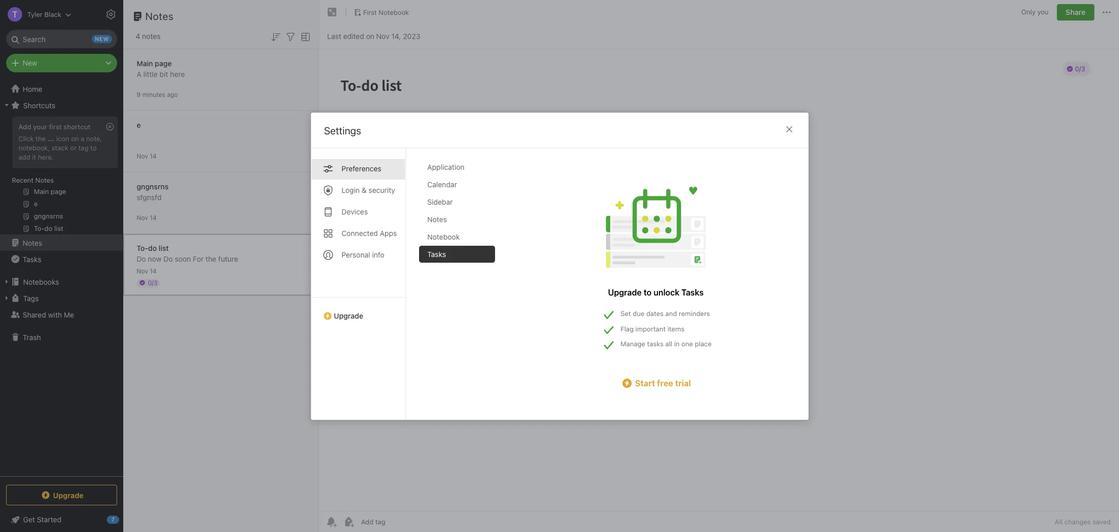 Task type: describe. For each thing, give the bounding box(es) containing it.
notes inside note list "element"
[[145, 10, 174, 22]]

unlock
[[654, 288, 680, 297]]

only
[[1022, 8, 1036, 16]]

start free trial
[[635, 379, 691, 388]]

tasks tab
[[419, 246, 495, 263]]

shared with me link
[[0, 307, 123, 323]]

last
[[327, 32, 341, 40]]

stack
[[52, 144, 68, 152]]

items
[[668, 325, 685, 333]]

tasks inside tab
[[427, 250, 446, 259]]

gngnsrns
[[137, 182, 169, 191]]

add your first shortcut
[[19, 123, 91, 131]]

14 for gngnsrns
[[150, 214, 157, 222]]

note,
[[86, 135, 102, 143]]

expand tags image
[[3, 294, 11, 303]]

here
[[170, 70, 185, 78]]

flag important items
[[621, 325, 685, 333]]

soon
[[175, 255, 191, 263]]

page
[[155, 59, 172, 68]]

bit
[[160, 70, 168, 78]]

info
[[372, 251, 384, 259]]

notebooks
[[23, 278, 59, 287]]

personal info
[[342, 251, 384, 259]]

new button
[[6, 54, 117, 72]]

share button
[[1058, 4, 1095, 21]]

edited
[[343, 32, 364, 40]]

start
[[635, 379, 655, 388]]

preferences
[[342, 164, 381, 173]]

connected
[[342, 229, 378, 238]]

all
[[666, 340, 673, 348]]

main page
[[137, 59, 172, 68]]

...
[[48, 135, 54, 143]]

e
[[137, 121, 141, 129]]

me
[[64, 311, 74, 319]]

security
[[369, 186, 395, 195]]

upgrade button inside tab list
[[311, 297, 406, 325]]

note list element
[[123, 0, 319, 533]]

note window element
[[319, 0, 1120, 533]]

shared with me
[[23, 311, 74, 319]]

manage
[[621, 340, 646, 348]]

reminders
[[679, 310, 710, 318]]

2023
[[403, 32, 421, 40]]

nov inside note window element
[[377, 32, 390, 40]]

tag
[[78, 144, 89, 152]]

Note Editor text field
[[319, 49, 1120, 512]]

2 horizontal spatial upgrade
[[608, 288, 642, 297]]

place
[[695, 340, 712, 348]]

trash link
[[0, 329, 123, 346]]

manage tasks all in one place
[[621, 340, 712, 348]]

tasks
[[647, 340, 664, 348]]

upgrade to unlock tasks
[[608, 288, 704, 297]]

personal
[[342, 251, 370, 259]]

first notebook button
[[351, 5, 413, 20]]

recent notes
[[12, 176, 54, 185]]

to-
[[137, 244, 148, 253]]

due
[[633, 310, 645, 318]]

a
[[81, 135, 84, 143]]

1 do from the left
[[137, 255, 146, 263]]

saved
[[1093, 519, 1112, 527]]

first
[[49, 123, 62, 131]]

1 horizontal spatial to
[[644, 288, 652, 297]]

on inside note window element
[[366, 32, 375, 40]]

add
[[19, 153, 30, 161]]

important
[[636, 325, 666, 333]]

little
[[143, 70, 158, 78]]

devices
[[342, 207, 368, 216]]

notes inside group
[[35, 176, 54, 185]]

home link
[[0, 81, 123, 97]]

application tab
[[419, 159, 495, 176]]

set
[[621, 310, 631, 318]]

3 14 from the top
[[150, 268, 157, 275]]

tree containing home
[[0, 81, 123, 476]]

nov up 0/3
[[137, 268, 148, 275]]

click
[[19, 135, 34, 143]]

trial
[[675, 379, 691, 388]]

shortcuts
[[23, 101, 55, 110]]

future
[[218, 255, 238, 263]]

on inside icon on a note, notebook, stack or tag to add it here.
[[71, 135, 79, 143]]

Search text field
[[13, 30, 110, 48]]

nov 14 for gngnsrns
[[137, 214, 157, 222]]

changes
[[1065, 519, 1092, 527]]

notes link
[[0, 235, 123, 251]]

with
[[48, 311, 62, 319]]

tab list containing application
[[419, 159, 503, 420]]



Task type: vqa. For each thing, say whether or not it's contained in the screenshot.
John corresponding to Notebook 2 ( 0 )
no



Task type: locate. For each thing, give the bounding box(es) containing it.
last edited on nov 14, 2023
[[327, 32, 421, 40]]

tasks down notebook tab
[[427, 250, 446, 259]]

login & security
[[342, 186, 395, 195]]

expand note image
[[326, 6, 339, 19]]

upgrade inside tab list
[[334, 312, 363, 320]]

1 vertical spatial upgrade
[[334, 312, 363, 320]]

14 up the gngnsrns
[[150, 152, 157, 160]]

0 horizontal spatial upgrade button
[[6, 486, 117, 506]]

all
[[1056, 519, 1063, 527]]

upgrade for the bottommost the upgrade popup button
[[53, 492, 84, 500]]

1 horizontal spatial upgrade
[[334, 312, 363, 320]]

recent
[[12, 176, 34, 185]]

add tag image
[[343, 517, 355, 529]]

group inside tree
[[0, 114, 123, 239]]

0 vertical spatial notebook
[[379, 8, 409, 16]]

14,
[[392, 32, 401, 40]]

tab list
[[311, 148, 406, 420], [419, 159, 503, 420]]

tags button
[[0, 290, 123, 307]]

0 vertical spatial on
[[366, 32, 375, 40]]

0 vertical spatial the
[[36, 135, 46, 143]]

sfgnsfd
[[137, 193, 162, 202]]

9 minutes ago
[[137, 91, 178, 98]]

your
[[33, 123, 47, 131]]

now
[[148, 255, 162, 263]]

1 horizontal spatial the
[[206, 255, 217, 263]]

tasks up reminders
[[682, 288, 704, 297]]

settings image
[[105, 8, 117, 21]]

main
[[137, 59, 153, 68]]

it
[[32, 153, 36, 161]]

or
[[70, 144, 77, 152]]

14 up 0/3
[[150, 268, 157, 275]]

new
[[23, 59, 37, 67]]

0 vertical spatial to
[[90, 144, 97, 152]]

sidebar
[[427, 198, 453, 206]]

notes right recent
[[35, 176, 54, 185]]

set due dates and reminders
[[621, 310, 710, 318]]

group
[[0, 114, 123, 239]]

tasks up notebooks
[[23, 255, 41, 264]]

0 vertical spatial upgrade
[[608, 288, 642, 297]]

sidebar tab
[[419, 194, 495, 210]]

to
[[90, 144, 97, 152], [644, 288, 652, 297]]

one
[[682, 340, 693, 348]]

start free trial link
[[600, 377, 712, 390]]

nov 14 up 0/3
[[137, 268, 157, 275]]

14
[[150, 152, 157, 160], [150, 214, 157, 222], [150, 268, 157, 275]]

2 vertical spatial 14
[[150, 268, 157, 275]]

1 horizontal spatial tab list
[[419, 159, 503, 420]]

add
[[19, 123, 31, 131]]

1 horizontal spatial on
[[366, 32, 375, 40]]

nov 14 down sfgnsfd
[[137, 214, 157, 222]]

login
[[342, 186, 360, 195]]

0/3
[[148, 279, 158, 287]]

share
[[1066, 8, 1086, 16]]

&
[[362, 186, 367, 195]]

icon on a note, notebook, stack or tag to add it here.
[[19, 135, 102, 161]]

upgrade
[[608, 288, 642, 297], [334, 312, 363, 320], [53, 492, 84, 500]]

1 vertical spatial notebook
[[427, 233, 460, 241]]

notes down sidebar
[[427, 215, 447, 224]]

do
[[137, 255, 146, 263], [164, 255, 173, 263]]

notebook inside tab
[[427, 233, 460, 241]]

the left ...
[[36, 135, 46, 143]]

upgrade button
[[311, 297, 406, 325], [6, 486, 117, 506]]

notes up tasks button
[[23, 239, 42, 247]]

ago
[[167, 91, 178, 98]]

minutes
[[142, 91, 165, 98]]

tasks inside button
[[23, 255, 41, 264]]

14 down sfgnsfd
[[150, 214, 157, 222]]

settings
[[324, 125, 361, 136]]

1 horizontal spatial upgrade button
[[311, 297, 406, 325]]

4 notes
[[136, 32, 161, 41]]

tasks button
[[0, 251, 123, 268]]

tags
[[23, 294, 39, 303]]

1 14 from the top
[[150, 152, 157, 160]]

expand notebooks image
[[3, 278, 11, 286]]

None search field
[[13, 30, 110, 48]]

notes
[[142, 32, 161, 41]]

notebook up tasks tab
[[427, 233, 460, 241]]

notes up notes
[[145, 10, 174, 22]]

notes
[[145, 10, 174, 22], [35, 176, 54, 185], [427, 215, 447, 224], [23, 239, 42, 247]]

nov
[[377, 32, 390, 40], [137, 152, 148, 160], [137, 214, 148, 222], [137, 268, 148, 275]]

nov 14 up the gngnsrns
[[137, 152, 157, 160]]

to down note,
[[90, 144, 97, 152]]

group containing add your first shortcut
[[0, 114, 123, 239]]

do down to-
[[137, 255, 146, 263]]

0 horizontal spatial tab list
[[311, 148, 406, 420]]

the right for
[[206, 255, 217, 263]]

a little bit here
[[137, 70, 185, 78]]

1 nov 14 from the top
[[137, 152, 157, 160]]

to inside icon on a note, notebook, stack or tag to add it here.
[[90, 144, 97, 152]]

nov 14 for e
[[137, 152, 157, 160]]

notebooks link
[[0, 274, 123, 290]]

add a reminder image
[[325, 517, 338, 529]]

2 horizontal spatial tasks
[[682, 288, 704, 297]]

notebook tab
[[419, 228, 495, 245]]

flag
[[621, 325, 634, 333]]

on right edited at the left top
[[366, 32, 375, 40]]

all changes saved
[[1056, 519, 1112, 527]]

and
[[666, 310, 677, 318]]

click the ...
[[19, 135, 54, 143]]

calendar tab
[[419, 176, 495, 193]]

free
[[657, 379, 673, 388]]

1 horizontal spatial tasks
[[427, 250, 446, 259]]

0 vertical spatial upgrade button
[[311, 297, 406, 325]]

notes inside tab
[[427, 215, 447, 224]]

the inside tree
[[36, 135, 46, 143]]

1 vertical spatial the
[[206, 255, 217, 263]]

tab list containing preferences
[[311, 148, 406, 420]]

nov left the 14,
[[377, 32, 390, 40]]

notebook,
[[19, 144, 50, 152]]

a
[[137, 70, 141, 78]]

0 horizontal spatial tasks
[[23, 255, 41, 264]]

1 vertical spatial upgrade button
[[6, 486, 117, 506]]

1 vertical spatial on
[[71, 135, 79, 143]]

notebook
[[379, 8, 409, 16], [427, 233, 460, 241]]

0 vertical spatial nov 14
[[137, 152, 157, 160]]

2 vertical spatial upgrade
[[53, 492, 84, 500]]

the inside note list "element"
[[206, 255, 217, 263]]

do
[[148, 244, 157, 253]]

upgrade for the upgrade popup button in tab list
[[334, 312, 363, 320]]

only you
[[1022, 8, 1049, 16]]

2 nov 14 from the top
[[137, 214, 157, 222]]

0 horizontal spatial notebook
[[379, 8, 409, 16]]

3 nov 14 from the top
[[137, 268, 157, 275]]

14 for e
[[150, 152, 157, 160]]

close image
[[784, 123, 796, 135]]

here.
[[38, 153, 54, 161]]

nov down sfgnsfd
[[137, 214, 148, 222]]

first notebook
[[363, 8, 409, 16]]

4
[[136, 32, 140, 41]]

nov down the e
[[137, 152, 148, 160]]

application
[[427, 163, 465, 171]]

to left unlock in the right of the page
[[644, 288, 652, 297]]

shortcut
[[64, 123, 91, 131]]

0 horizontal spatial on
[[71, 135, 79, 143]]

1 vertical spatial nov 14
[[137, 214, 157, 222]]

in
[[674, 340, 680, 348]]

1 vertical spatial 14
[[150, 214, 157, 222]]

to-do list
[[137, 244, 169, 253]]

notebook inside button
[[379, 8, 409, 16]]

2 vertical spatial nov 14
[[137, 268, 157, 275]]

2 do from the left
[[164, 255, 173, 263]]

connected apps
[[342, 229, 397, 238]]

2 14 from the top
[[150, 214, 157, 222]]

0 horizontal spatial do
[[137, 255, 146, 263]]

apps
[[380, 229, 397, 238]]

tree
[[0, 81, 123, 476]]

0 horizontal spatial the
[[36, 135, 46, 143]]

0 vertical spatial 14
[[150, 152, 157, 160]]

1 vertical spatial to
[[644, 288, 652, 297]]

1 horizontal spatial do
[[164, 255, 173, 263]]

notebook right first
[[379, 8, 409, 16]]

0 horizontal spatial to
[[90, 144, 97, 152]]

on left "a"
[[71, 135, 79, 143]]

trash
[[23, 333, 41, 342]]

do down list
[[164, 255, 173, 263]]

notes tab
[[419, 211, 495, 228]]

list
[[159, 244, 169, 253]]

do now do soon for the future
[[137, 255, 238, 263]]

gngnsrns sfgnsfd
[[137, 182, 169, 202]]

you
[[1038, 8, 1049, 16]]

the
[[36, 135, 46, 143], [206, 255, 217, 263]]

1 horizontal spatial notebook
[[427, 233, 460, 241]]

0 horizontal spatial upgrade
[[53, 492, 84, 500]]



